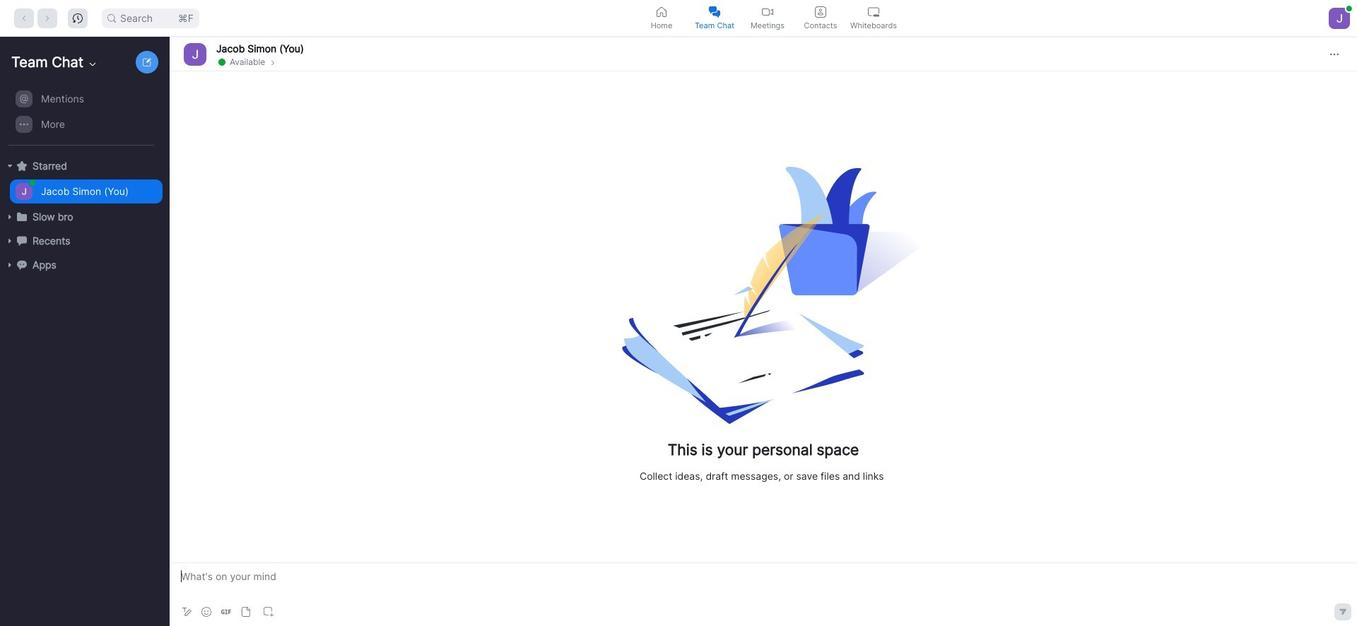 Task type: locate. For each thing, give the bounding box(es) containing it.
triangle right image for triangle right image within slow bro tree item
[[6, 213, 14, 221]]

jacob simon's avatar image up chat icon
[[16, 183, 33, 200]]

1 horizontal spatial jacob simon's avatar image
[[184, 43, 206, 65]]

0 vertical spatial online image
[[218, 58, 225, 65]]

profile contact image
[[815, 6, 826, 17], [815, 6, 826, 17]]

2 triangle right image from the top
[[6, 213, 14, 221]]

online image
[[218, 58, 225, 65], [30, 180, 35, 186]]

format image
[[181, 606, 192, 618], [181, 606, 192, 618]]

3 triangle right image from the top
[[6, 261, 14, 269]]

star image
[[17, 161, 27, 171], [17, 161, 27, 171]]

whiteboard small image
[[868, 6, 879, 17], [868, 6, 879, 17]]

group
[[0, 86, 163, 146]]

0 vertical spatial jacob simon's avatar image
[[184, 43, 206, 65]]

2 vertical spatial triangle right image
[[6, 261, 14, 269]]

triangle right image inside apps tree item
[[6, 261, 14, 269]]

file image
[[241, 607, 251, 617], [241, 607, 251, 617]]

1 triangle right image from the top
[[6, 162, 14, 170]]

jacob simon's avatar image right new icon
[[184, 43, 206, 65]]

folder image
[[17, 212, 27, 222], [17, 212, 27, 222]]

1 horizontal spatial online image
[[218, 58, 225, 65]]

jacob simon's avatar image
[[184, 43, 206, 65], [16, 183, 33, 200]]

triangle right image for recents tree item
[[6, 237, 14, 245]]

triangle right image for slow bro tree item
[[6, 213, 14, 221]]

chat image
[[17, 236, 27, 246]]

gif image
[[221, 607, 231, 617]]

triangle right image inside apps tree item
[[6, 261, 14, 269]]

emoji image
[[201, 607, 211, 617], [201, 607, 211, 617]]

triangle right image inside slow bro tree item
[[6, 213, 14, 221]]

triangle right image inside starred tree item
[[6, 162, 14, 170]]

chevron down small image
[[87, 59, 98, 70]]

apps tree item
[[6, 253, 163, 277]]

magnifier image
[[107, 14, 116, 22]]

history image
[[73, 13, 83, 23]]

0 horizontal spatial jacob simon's avatar image
[[16, 183, 33, 200]]

0 vertical spatial triangle right image
[[6, 162, 14, 170]]

1 vertical spatial online image
[[30, 180, 35, 186]]

1 vertical spatial triangle right image
[[6, 213, 14, 221]]

triangle right image
[[6, 162, 14, 170], [6, 213, 14, 221], [6, 237, 14, 245], [6, 237, 14, 245], [6, 261, 14, 269]]

ellipses horizontal image
[[1330, 50, 1339, 58], [1330, 50, 1339, 58]]

online image down starred tree item
[[30, 180, 35, 186]]

online image
[[1346, 5, 1352, 11], [1346, 5, 1352, 11], [218, 58, 225, 65], [30, 180, 35, 186]]

tree
[[0, 85, 167, 291]]

tab list
[[635, 0, 900, 36]]

1 vertical spatial jacob simon's avatar image
[[16, 183, 33, 200]]

triangle right image
[[6, 162, 14, 170], [6, 213, 14, 221], [6, 261, 14, 269]]

team chat image
[[709, 6, 720, 17]]

chatbot image
[[17, 260, 27, 270], [17, 260, 27, 270]]

magnifier image
[[107, 14, 116, 22]]

history image
[[73, 13, 83, 23]]

chevron down small image
[[87, 59, 98, 70]]

online image left chevron right small icon
[[218, 58, 225, 65]]

home small image
[[656, 6, 667, 17], [656, 6, 667, 17]]



Task type: describe. For each thing, give the bounding box(es) containing it.
triangle right image for triangle right image related to starred tree item
[[6, 162, 14, 170]]

team chat image
[[709, 6, 720, 17]]

0 horizontal spatial online image
[[30, 180, 35, 186]]

chat image
[[17, 236, 27, 246]]

chevron right small image
[[269, 57, 277, 67]]

gif image
[[221, 607, 231, 617]]

chevron right small image
[[269, 58, 277, 67]]

video on image
[[762, 6, 773, 17]]

triangle right image for starred tree item
[[6, 162, 14, 170]]

starred tree item
[[6, 154, 163, 178]]

new image
[[143, 58, 151, 66]]

recents tree item
[[6, 229, 163, 253]]

video on image
[[762, 6, 773, 17]]

slow bro tree item
[[6, 205, 163, 229]]

triangle right image for apps tree item
[[6, 261, 14, 269]]

screenshot image
[[264, 607, 274, 617]]

new image
[[143, 58, 151, 66]]

screenshot image
[[264, 607, 274, 617]]



Task type: vqa. For each thing, say whether or not it's contained in the screenshot.
Triangle Right icon related to APPS tree item
yes



